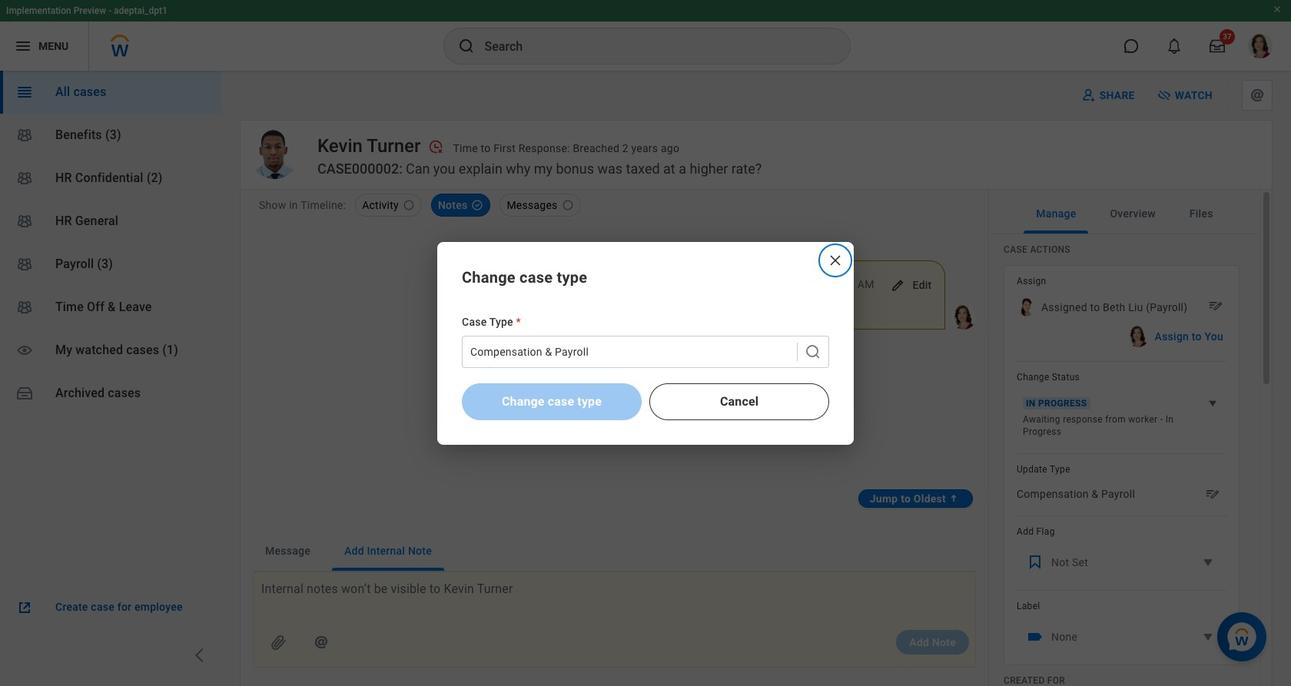 Task type: locate. For each thing, give the bounding box(es) containing it.
0 vertical spatial type
[[489, 316, 513, 328]]

case inside button
[[548, 394, 574, 409]]

(3) for benefits (3)
[[105, 128, 121, 142]]

text edit image inside assigned to beth liu (payroll) button
[[1208, 298, 1224, 314]]

1 horizontal spatial search image
[[804, 342, 823, 361]]

- inside banner
[[109, 5, 112, 16]]

:
[[399, 161, 403, 177]]

label
[[1017, 601, 1041, 612]]

1 radio mobile image from the left
[[403, 199, 415, 211]]

change for change case type button
[[502, 394, 545, 409]]

payroll down from
[[1102, 488, 1135, 500]]

all cases
[[55, 85, 106, 99]]

1 vertical spatial &
[[545, 346, 552, 358]]

text edit image
[[1208, 298, 1224, 314], [1205, 487, 1221, 502]]

0 vertical spatial -
[[109, 5, 112, 16]]

list containing all cases
[[0, 71, 221, 415]]

1 horizontal spatial add
[[910, 637, 930, 649]]

cancel
[[720, 394, 759, 409]]

radio mobile image
[[403, 199, 415, 211], [562, 199, 574, 211]]

1 vertical spatial progress
[[1023, 427, 1062, 437]]

1 vertical spatial assign
[[1155, 331, 1189, 343]]

tab list containing manage
[[992, 194, 1258, 234]]

compensation & payroll button
[[1014, 482, 1224, 507]]

case left actions
[[1004, 244, 1028, 255]]

clock x image
[[429, 139, 444, 155]]

0 vertical spatial case
[[520, 268, 553, 286]]

(3) right benefits
[[105, 128, 121, 142]]

1 horizontal spatial case
[[1004, 244, 1028, 255]]

main content
[[241, 190, 989, 686]]

jump to oldest
[[870, 493, 946, 505]]

0 horizontal spatial note
[[408, 545, 432, 557]]

0 vertical spatial tab list
[[992, 194, 1258, 234]]

change case type dialog
[[437, 242, 854, 445]]

Case Type text field
[[470, 344, 473, 359]]

1 horizontal spatial type
[[1050, 464, 1071, 475]]

jump to oldest button
[[859, 490, 973, 508]]

case up case type text box
[[462, 316, 487, 328]]

2 horizontal spatial list
[[1014, 275, 1227, 656]]

0 vertical spatial case
[[1004, 244, 1028, 255]]

assign inside button
[[1155, 331, 1189, 343]]

case
[[1004, 244, 1028, 255], [462, 316, 487, 328]]

higher
[[690, 161, 728, 177]]

2 contact card matrix manager image from the top
[[15, 212, 34, 231]]

to left you at top
[[1192, 331, 1202, 343]]

compensation & payroll
[[470, 346, 589, 358], [1017, 488, 1135, 500]]

compensation down case type
[[470, 346, 543, 358]]

share button
[[1075, 83, 1144, 108]]

0 horizontal spatial list
[[0, 71, 221, 415]]

hr down benefits
[[55, 171, 72, 185]]

2 vertical spatial contact card matrix manager image
[[15, 298, 34, 317]]

sort up image
[[946, 491, 962, 507]]

(3) down hr general link
[[97, 257, 113, 271]]

0 horizontal spatial type
[[489, 316, 513, 328]]

status
[[1052, 372, 1080, 383]]

payroll (3) link
[[0, 243, 221, 286]]

add inside button
[[910, 637, 930, 649]]

to
[[481, 142, 491, 155], [1090, 301, 1100, 314], [1192, 331, 1202, 343], [901, 493, 911, 505]]

oldest
[[914, 493, 946, 505]]

change case type inside button
[[502, 394, 602, 409]]

2 vertical spatial cases
[[108, 386, 141, 401]]

0 horizontal spatial -
[[109, 5, 112, 16]]

0 vertical spatial &
[[108, 300, 116, 314]]

in up awaiting
[[1026, 398, 1036, 409]]

first
[[494, 142, 516, 155]]

case header element
[[240, 120, 1273, 190]]

to left first
[[481, 142, 491, 155]]

1 vertical spatial type
[[1050, 464, 1071, 475]]

progress down awaiting
[[1023, 427, 1062, 437]]

time up the explain
[[453, 142, 478, 155]]

beth
[[1103, 301, 1126, 314]]

chevron right image
[[191, 647, 209, 665]]

cases down my watched cases (1)
[[108, 386, 141, 401]]

payroll inside change case type dialog
[[555, 346, 589, 358]]

contact card matrix manager image inside time off & leave 'link'
[[15, 298, 34, 317]]

upload clip image
[[269, 633, 288, 652]]

ago
[[661, 142, 680, 155]]

0 vertical spatial compensation
[[470, 346, 543, 358]]

in
[[289, 199, 298, 211]]

in right worker
[[1166, 414, 1174, 425]]

0 horizontal spatial time
[[55, 300, 84, 314]]

note inside button
[[932, 637, 956, 649]]

radio mobile image right messages
[[562, 199, 574, 211]]

assigned to beth liu (payroll)
[[1042, 301, 1188, 314]]

show
[[259, 199, 286, 211]]

payroll up change case type button
[[555, 346, 589, 358]]

0 horizontal spatial compensation
[[470, 346, 543, 358]]

case actions
[[1004, 244, 1071, 255]]

2 vertical spatial add
[[910, 637, 930, 649]]

1 vertical spatial compensation & payroll
[[1017, 488, 1135, 500]]

2 horizontal spatial payroll
[[1102, 488, 1135, 500]]

off
[[87, 300, 105, 314]]

& inside 'link'
[[108, 300, 116, 314]]

search image
[[457, 37, 475, 55], [804, 342, 823, 361]]

0 horizontal spatial in
[[1026, 398, 1036, 409]]

1 vertical spatial payroll
[[555, 346, 589, 358]]

1 vertical spatial (3)
[[97, 257, 113, 271]]

radio mobile image for messages
[[562, 199, 574, 211]]

turner
[[367, 135, 421, 156]]

ext link image
[[15, 599, 34, 617]]

0 vertical spatial change
[[462, 268, 516, 286]]

leave
[[119, 300, 152, 314]]

contact card matrix manager image inside benefits (3) link
[[15, 126, 34, 145]]

1 horizontal spatial list
[[346, 194, 581, 221]]

radio mobile image inside messages button
[[562, 199, 574, 211]]

(3)
[[105, 128, 121, 142], [97, 257, 113, 271]]

profile logan mcneil element
[[1239, 29, 1282, 63]]

list for case actions
[[1014, 275, 1227, 656]]

0 vertical spatial contact card matrix manager image
[[15, 126, 34, 145]]

Messages button
[[500, 194, 581, 217]]

payroll inside button
[[1102, 488, 1135, 500]]

files
[[1190, 208, 1214, 220]]

1 contact card matrix manager image from the top
[[15, 169, 34, 188]]

hr inside hr general link
[[55, 214, 72, 228]]

1 vertical spatial add
[[344, 545, 364, 557]]

1 vertical spatial hr
[[55, 214, 72, 228]]

1 vertical spatial change case type
[[502, 394, 602, 409]]

0 vertical spatial in
[[1026, 398, 1036, 409]]

list containing assigned to beth liu (payroll)
[[1014, 275, 1227, 656]]

1 vertical spatial search image
[[804, 342, 823, 361]]

change inside change case type button
[[502, 394, 545, 409]]

- right preview
[[109, 5, 112, 16]]

text edit image inside compensation & payroll button
[[1205, 487, 1221, 502]]

1 vertical spatial type
[[578, 394, 602, 409]]

tab list containing message
[[253, 531, 976, 572]]

type inside change case type button
[[578, 394, 602, 409]]

1 vertical spatial case
[[548, 394, 574, 409]]

type inside dialog
[[489, 316, 513, 328]]

1 horizontal spatial tab list
[[992, 194, 1258, 234]]

inbox large image
[[1210, 38, 1225, 54]]

0 horizontal spatial add
[[344, 545, 364, 557]]

1 vertical spatial contact card matrix manager image
[[15, 255, 34, 274]]

1 horizontal spatial assign
[[1155, 331, 1189, 343]]

cases left (1)
[[126, 343, 159, 357]]

- right worker
[[1161, 414, 1163, 425]]

0 vertical spatial compensation & payroll
[[470, 346, 589, 358]]

change
[[462, 268, 516, 286], [1017, 372, 1050, 383], [502, 394, 545, 409]]

03/08/2024,
[[769, 278, 831, 291]]

1 horizontal spatial compensation & payroll
[[1017, 488, 1135, 500]]

0 vertical spatial note
[[408, 545, 432, 557]]

1 horizontal spatial compensation
[[1017, 488, 1089, 500]]

add inside case actions element
[[1017, 527, 1034, 537]]

progress
[[1038, 398, 1087, 409], [1023, 427, 1062, 437]]

list containing activity
[[346, 194, 581, 221]]

contact card matrix manager image inside payroll (3) link
[[15, 255, 34, 274]]

hr confidential (2) link
[[0, 157, 221, 200]]

to left beth
[[1090, 301, 1100, 314]]

to inside case header element
[[481, 142, 491, 155]]

1 vertical spatial contact card matrix manager image
[[15, 212, 34, 231]]

compensation & payroll down case type
[[470, 346, 589, 358]]

0 horizontal spatial &
[[108, 300, 116, 314]]

1 vertical spatial note
[[932, 637, 956, 649]]

hr inside hr confidential (2) link
[[55, 171, 72, 185]]

progress up the 'response'
[[1038, 398, 1087, 409]]

in
[[1026, 398, 1036, 409], [1166, 414, 1174, 425]]

8:49
[[833, 278, 855, 291]]

1 vertical spatial -
[[1161, 414, 1163, 425]]

benefits (3) link
[[0, 114, 221, 157]]

0 horizontal spatial tab list
[[253, 531, 976, 572]]

(payroll)
[[1146, 301, 1188, 314]]

0 vertical spatial change case type
[[462, 268, 588, 286]]

2 horizontal spatial add
[[1017, 527, 1034, 537]]

close environment banner image
[[1273, 5, 1282, 14]]

1 horizontal spatial note
[[932, 637, 956, 649]]

2 vertical spatial change
[[502, 394, 545, 409]]

1 vertical spatial cases
[[126, 343, 159, 357]]

hr general
[[55, 214, 118, 228]]

Activity button
[[355, 194, 422, 217]]

2 horizontal spatial &
[[1092, 488, 1099, 500]]

contact card matrix manager image
[[15, 126, 34, 145], [15, 255, 34, 274]]

1 horizontal spatial &
[[545, 346, 552, 358]]

0 horizontal spatial compensation & payroll
[[470, 346, 589, 358]]

1 horizontal spatial payroll
[[555, 346, 589, 358]]

list inside case actions element
[[1014, 275, 1227, 656]]

compensation & payroll down update type
[[1017, 488, 1135, 500]]

case inside manage tab panel
[[1004, 244, 1028, 255]]

time left off
[[55, 300, 84, 314]]

type inside case actions element
[[1050, 464, 1071, 475]]

payroll
[[55, 257, 94, 271], [555, 346, 589, 358], [1102, 488, 1135, 500]]

manage tab panel
[[992, 244, 1258, 686]]

tab list
[[992, 194, 1258, 234], [253, 531, 976, 572]]

0 vertical spatial progress
[[1038, 398, 1087, 409]]

0 vertical spatial search image
[[457, 37, 475, 55]]

assign down (payroll)
[[1155, 331, 1189, 343]]

0 horizontal spatial search image
[[457, 37, 475, 55]]

response
[[1063, 414, 1103, 425]]

files button
[[1178, 194, 1226, 234]]

invisible image
[[1157, 88, 1172, 103]]

my watched cases (1)
[[55, 343, 178, 357]]

watch button
[[1151, 83, 1222, 108]]

hr left general
[[55, 214, 72, 228]]

1 vertical spatial time
[[55, 300, 84, 314]]

assign
[[1017, 276, 1047, 287], [1155, 331, 1189, 343]]

caret down image
[[1199, 628, 1218, 647]]

payroll down hr general
[[55, 257, 94, 271]]

list for show in timeline:
[[346, 194, 581, 221]]

0 vertical spatial text edit image
[[1208, 298, 1224, 314]]

1 contact card matrix manager image from the top
[[15, 126, 34, 145]]

contact card matrix manager image for hr confidential (2)
[[15, 169, 34, 188]]

1 vertical spatial in
[[1166, 414, 1174, 425]]

update type
[[1017, 464, 1071, 475]]

1 vertical spatial change
[[1017, 372, 1050, 383]]

case for case type
[[462, 316, 487, 328]]

change case type button
[[462, 383, 642, 420]]

create
[[55, 601, 88, 613]]

add note
[[910, 637, 956, 649]]

note
[[408, 545, 432, 557], [932, 637, 956, 649]]

list
[[0, 71, 221, 415], [346, 194, 581, 221], [1014, 275, 1227, 656]]

time for time off & leave
[[55, 300, 84, 314]]

0 horizontal spatial radio mobile image
[[403, 199, 415, 211]]

kevin turner
[[317, 135, 421, 156]]

my watched cases (1) link
[[0, 329, 221, 372]]

you
[[433, 161, 455, 177]]

assign down case actions
[[1017, 276, 1047, 287]]

edit
[[913, 279, 932, 291]]

liu
[[1129, 301, 1144, 314]]

1 horizontal spatial time
[[453, 142, 478, 155]]

add internal note tab panel
[[253, 572, 976, 686]]

case inside dialog
[[462, 316, 487, 328]]

(2)
[[147, 171, 163, 185]]

1 hr from the top
[[55, 171, 72, 185]]

2 radio mobile image from the left
[[562, 199, 574, 211]]

compensation
[[470, 346, 543, 358], [1017, 488, 1089, 500]]

taxed
[[626, 161, 660, 177]]

compensation down update type
[[1017, 488, 1089, 500]]

-
[[109, 5, 112, 16], [1161, 414, 1163, 425]]

0 vertical spatial time
[[453, 142, 478, 155]]

radio mobile image inside activity button
[[403, 199, 415, 211]]

1 vertical spatial compensation
[[1017, 488, 1089, 500]]

cases right 'all'
[[73, 85, 106, 99]]

2 hr from the top
[[55, 214, 72, 228]]

contact card matrix manager image for payroll
[[15, 255, 34, 274]]

cases for all cases
[[73, 85, 106, 99]]

0 vertical spatial contact card matrix manager image
[[15, 169, 34, 188]]

add inside button
[[344, 545, 364, 557]]

0 horizontal spatial case
[[462, 316, 487, 328]]

1 horizontal spatial radio mobile image
[[562, 199, 574, 211]]

contact card matrix manager image inside hr confidential (2) link
[[15, 169, 34, 188]]

contact card matrix manager image inside hr general link
[[15, 212, 34, 231]]

time inside 'link'
[[55, 300, 84, 314]]

(3) for payroll (3)
[[97, 257, 113, 271]]

&
[[108, 300, 116, 314], [545, 346, 552, 358], [1092, 488, 1099, 500]]

2 vertical spatial &
[[1092, 488, 1099, 500]]

manage button
[[1024, 194, 1089, 234]]

hr for hr confidential (2)
[[55, 171, 72, 185]]

2 contact card matrix manager image from the top
[[15, 255, 34, 274]]

0 vertical spatial assign
[[1017, 276, 1047, 287]]

2 vertical spatial case
[[91, 601, 115, 613]]

radio mobile image right activity
[[403, 199, 415, 211]]

2 vertical spatial payroll
[[1102, 488, 1135, 500]]

1 horizontal spatial -
[[1161, 414, 1163, 425]]

3 contact card matrix manager image from the top
[[15, 298, 34, 317]]

for
[[117, 601, 132, 613]]

manage
[[1037, 208, 1077, 220]]

type
[[557, 268, 588, 286], [578, 394, 602, 409]]

0 vertical spatial payroll
[[55, 257, 94, 271]]

1 vertical spatial text edit image
[[1205, 487, 1221, 502]]

0 vertical spatial (3)
[[105, 128, 121, 142]]

2
[[622, 142, 629, 155]]

0 vertical spatial add
[[1017, 527, 1034, 537]]

change case type for change case type dialog
[[462, 268, 588, 286]]

1 vertical spatial tab list
[[253, 531, 976, 572]]

contact card matrix manager image
[[15, 169, 34, 188], [15, 212, 34, 231], [15, 298, 34, 317]]

contact card matrix manager image left the payroll (3)
[[15, 255, 34, 274]]

0 vertical spatial cases
[[73, 85, 106, 99]]

compensation & payroll inside change case type dialog
[[470, 346, 589, 358]]

case
[[520, 268, 553, 286], [548, 394, 574, 409], [91, 601, 115, 613]]

1 vertical spatial case
[[462, 316, 487, 328]]

check circle image
[[472, 199, 484, 211]]

contact card matrix manager image down grid view image
[[15, 126, 34, 145]]

to right jump
[[901, 493, 911, 505]]

archived cases
[[55, 386, 141, 401]]

0 vertical spatial type
[[557, 268, 588, 286]]

0 horizontal spatial assign
[[1017, 276, 1047, 287]]

0 vertical spatial hr
[[55, 171, 72, 185]]

time inside case header element
[[453, 142, 478, 155]]



Task type: vqa. For each thing, say whether or not it's contained in the screenshot.
Global Modern Services, Inc. (USA) element
no



Task type: describe. For each thing, give the bounding box(es) containing it.
you
[[1205, 331, 1224, 343]]

breached
[[573, 142, 620, 155]]

case type
[[462, 316, 513, 328]]

was
[[598, 161, 623, 177]]

grid view image
[[15, 83, 34, 101]]

change inside case actions element
[[1017, 372, 1050, 383]]

messages
[[507, 199, 558, 211]]

create case for employee
[[55, 601, 183, 613]]

notifications large image
[[1167, 38, 1182, 54]]

compensation inside button
[[1017, 488, 1089, 500]]

in progress awaiting response from worker - in progress
[[1023, 398, 1174, 437]]

caret down image
[[1205, 396, 1221, 411]]

contact card matrix manager image for time off & leave
[[15, 298, 34, 317]]

edit image
[[890, 278, 905, 294]]

at tag mention image
[[312, 633, 331, 652]]

to for assign
[[1192, 331, 1202, 343]]

case000002 : can you explain why my bonus was taxed at a higher rate?
[[317, 161, 762, 177]]

implementation preview -   adeptai_dpt1 banner
[[0, 0, 1291, 71]]

type for update type
[[1050, 464, 1071, 475]]

awaiting
[[1023, 414, 1061, 425]]

am
[[858, 278, 875, 291]]

rate?
[[732, 161, 762, 177]]

add for add flag
[[1017, 527, 1034, 537]]

confidential
[[75, 171, 143, 185]]

tag image
[[1026, 628, 1045, 647]]

change case type for change case type button
[[502, 394, 602, 409]]

general
[[75, 214, 118, 228]]

implementation preview -   adeptai_dpt1
[[6, 5, 167, 16]]

message button
[[253, 531, 323, 571]]

& inside button
[[1092, 488, 1099, 500]]

x image
[[828, 253, 843, 268]]

overview
[[1110, 208, 1156, 220]]

compensation & payroll inside button
[[1017, 488, 1135, 500]]

case for change case type button
[[548, 394, 574, 409]]

activity
[[362, 199, 399, 211]]

case for case actions
[[1004, 244, 1028, 255]]

contact card matrix manager image for hr general
[[15, 212, 34, 231]]

from
[[1106, 414, 1126, 425]]

case for change case type dialog
[[520, 268, 553, 286]]

case actions element
[[1004, 244, 1240, 666]]

assign to you button
[[1014, 321, 1227, 352]]

add note button
[[897, 630, 969, 655]]

user plus image
[[1081, 88, 1097, 103]]

- inside in progress awaiting response from worker - in progress
[[1161, 414, 1163, 425]]

Internal notes won't be visible to Kevin Turner text field
[[261, 580, 975, 617]]

cases for archived cases
[[108, 386, 141, 401]]

show in timeline:
[[259, 199, 346, 211]]

all cases link
[[0, 71, 221, 114]]

(1)
[[162, 343, 178, 357]]

add for add internal note
[[344, 545, 364, 557]]

contact card matrix manager image for benefits
[[15, 126, 34, 145]]

assigned to beth liu (payroll) button
[[1014, 294, 1227, 321]]

at tag mention image
[[1248, 86, 1267, 105]]

add internal note button
[[332, 531, 444, 571]]

archived
[[55, 386, 105, 401]]

change for change case type dialog
[[462, 268, 516, 286]]

radio mobile image for activity
[[403, 199, 415, 211]]

cancel button
[[650, 383, 829, 420]]

0 horizontal spatial payroll
[[55, 257, 94, 271]]

to for time
[[481, 142, 491, 155]]

watch
[[1175, 89, 1213, 101]]

update
[[1017, 464, 1048, 475]]

hr confidential (2)
[[55, 171, 163, 185]]

can
[[406, 161, 430, 177]]

assign for assign to you
[[1155, 331, 1189, 343]]

benefits (3)
[[55, 128, 121, 142]]

benefits
[[55, 128, 102, 142]]

share
[[1100, 89, 1135, 101]]

& inside change case type dialog
[[545, 346, 552, 358]]

watched
[[76, 343, 123, 357]]

to for jump
[[901, 493, 911, 505]]

add internal note
[[344, 545, 432, 557]]

hr for hr general
[[55, 214, 72, 228]]

worker
[[1129, 414, 1158, 425]]

why
[[506, 161, 531, 177]]

response:
[[519, 142, 570, 155]]

flag
[[1037, 527, 1055, 537]]

inbox image
[[15, 384, 34, 403]]

time to first response: breached 2 years ago
[[453, 142, 680, 155]]

search image inside implementation preview -   adeptai_dpt1 banner
[[457, 37, 475, 55]]

my
[[534, 161, 553, 177]]

add flag
[[1017, 527, 1055, 537]]

internal
[[367, 545, 405, 557]]

kevin
[[317, 135, 363, 156]]

change status
[[1017, 372, 1080, 383]]

main content containing show in timeline:
[[241, 190, 989, 686]]

notes
[[438, 199, 468, 211]]

text edit image for compensation & payroll
[[1205, 487, 1221, 502]]

note inside button
[[408, 545, 432, 557]]

type for case type
[[489, 316, 513, 328]]

time off & leave link
[[0, 286, 221, 329]]

type for change case type dialog
[[557, 268, 588, 286]]

years
[[632, 142, 658, 155]]

assigned
[[1042, 301, 1088, 314]]

03/08/2024, 8:49 am
[[769, 278, 875, 291]]

implementation
[[6, 5, 71, 16]]

case for create case for employee link
[[91, 601, 115, 613]]

time for time to first response: breached 2 years ago
[[453, 142, 478, 155]]

assign to you
[[1155, 331, 1224, 343]]

hr general link
[[0, 200, 221, 243]]

jump
[[870, 493, 898, 505]]

create case for employee link
[[15, 599, 206, 617]]

actions
[[1030, 244, 1071, 255]]

assign for assign
[[1017, 276, 1047, 287]]

overview button
[[1098, 194, 1168, 234]]

archived cases link
[[0, 372, 221, 415]]

preview
[[74, 5, 106, 16]]

all
[[55, 85, 70, 99]]

tab list for add internal note tab panel
[[253, 531, 976, 572]]

to for assigned
[[1090, 301, 1100, 314]]

add for add note
[[910, 637, 930, 649]]

none
[[1052, 631, 1078, 643]]

text edit image for assigned to beth liu (payroll)
[[1208, 298, 1224, 314]]

compensation inside change case type dialog
[[470, 346, 543, 358]]

a
[[679, 161, 686, 177]]

explain
[[459, 161, 503, 177]]

visible image
[[15, 341, 34, 360]]

1 horizontal spatial in
[[1166, 414, 1174, 425]]

Notes button
[[431, 194, 491, 217]]

tab list for manage tab panel
[[992, 194, 1258, 234]]

my
[[55, 343, 72, 357]]

type for change case type button
[[578, 394, 602, 409]]

message
[[265, 545, 311, 557]]

case000002
[[317, 161, 399, 177]]

time off & leave
[[55, 300, 152, 314]]



